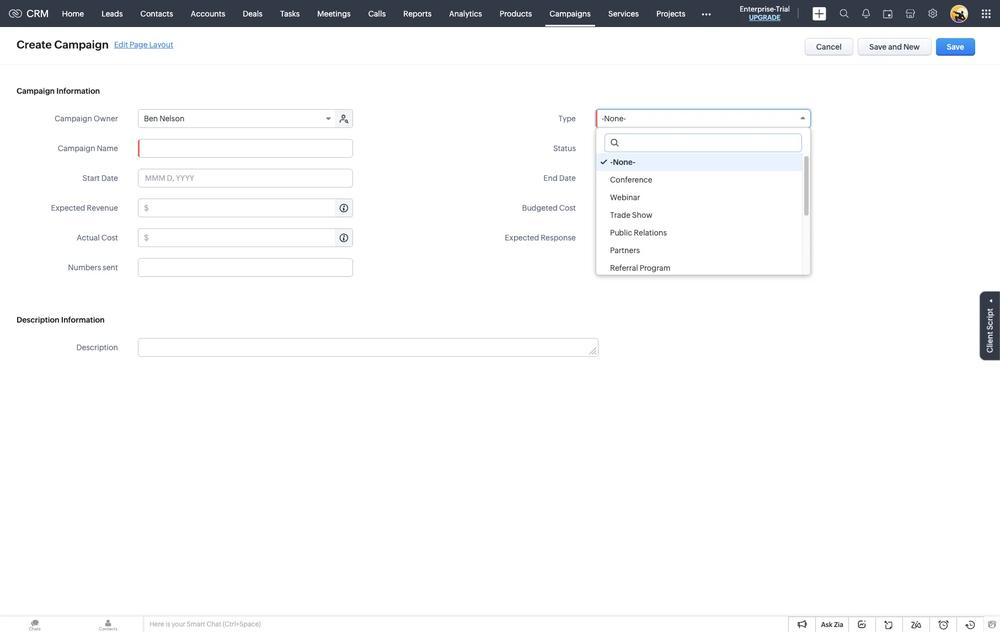 Task type: describe. For each thing, give the bounding box(es) containing it.
campaign for campaign name
[[58, 144, 95, 153]]

description information
[[17, 316, 105, 325]]

none- inside option
[[613, 158, 636, 167]]

-none- option
[[597, 153, 803, 171]]

campaign down home link
[[54, 38, 109, 51]]

ben
[[144, 114, 158, 123]]

revenue
[[87, 204, 118, 213]]

campaign owner
[[55, 114, 118, 123]]

public
[[610, 229, 633, 237]]

edit page layout link
[[114, 40, 173, 49]]

campaign name
[[58, 144, 118, 153]]

type
[[559, 114, 576, 123]]

cancel
[[817, 43, 842, 51]]

projects
[[657, 9, 686, 18]]

-None- field
[[596, 109, 811, 128]]

campaign for campaign information
[[17, 87, 55, 95]]

analytics link
[[441, 0, 491, 27]]

crm
[[26, 8, 49, 19]]

trial
[[776, 5, 790, 13]]

is
[[166, 621, 170, 629]]

conference option
[[597, 171, 803, 189]]

actual
[[77, 233, 100, 242]]

new
[[904, 43, 920, 51]]

program
[[640, 264, 671, 273]]

meetings link
[[309, 0, 360, 27]]

analytics
[[449, 9, 482, 18]]

contacts image
[[73, 617, 143, 633]]

numbers sent
[[68, 263, 118, 272]]

expected for expected revenue
[[51, 204, 85, 213]]

description for description information
[[17, 316, 59, 325]]

public relations option
[[597, 224, 803, 242]]

(ctrl+space)
[[223, 621, 261, 629]]

edit
[[114, 40, 128, 49]]

cost for actual cost
[[101, 233, 118, 242]]

expected revenue
[[51, 204, 118, 213]]

-none- inside field
[[602, 114, 626, 123]]

deals link
[[234, 0, 272, 27]]

search image
[[840, 9, 849, 18]]

products
[[500, 9, 532, 18]]

-none- inside option
[[610, 158, 636, 167]]

save button
[[936, 38, 976, 56]]

trade show option
[[597, 206, 803, 224]]

signals image
[[863, 9, 870, 18]]

partners
[[610, 246, 640, 255]]

page
[[130, 40, 148, 49]]

budgeted
[[522, 204, 558, 213]]

end date
[[544, 174, 576, 183]]

save for save and new
[[870, 43, 887, 51]]

referral program
[[610, 264, 671, 273]]

partners option
[[597, 242, 803, 259]]

numbers
[[68, 263, 101, 272]]

budgeted cost
[[522, 204, 576, 213]]

owner
[[94, 114, 118, 123]]

description for description
[[76, 343, 118, 352]]

mmm d, yyyy text field for end date
[[596, 169, 811, 188]]

profile image
[[951, 5, 969, 22]]

- inside field
[[602, 114, 605, 123]]

save for save
[[948, 43, 965, 51]]

status
[[554, 144, 576, 153]]

save and new button
[[858, 38, 932, 56]]

end
[[544, 174, 558, 183]]

name
[[97, 144, 118, 153]]

leads link
[[93, 0, 132, 27]]

create campaign edit page layout
[[17, 38, 173, 51]]

accounts link
[[182, 0, 234, 27]]

date for start date
[[101, 174, 118, 183]]

referral program option
[[597, 259, 803, 277]]

enterprise-trial upgrade
[[740, 5, 790, 22]]

information for description information
[[61, 316, 105, 325]]

contacts link
[[132, 0, 182, 27]]

create menu image
[[813, 7, 827, 20]]

upgrade
[[750, 14, 781, 22]]

reports
[[404, 9, 432, 18]]

tasks
[[280, 9, 300, 18]]

enterprise-
[[740, 5, 776, 13]]

mmm d, yyyy text field for start date
[[138, 169, 353, 188]]

public relations
[[610, 229, 667, 237]]

referral
[[610, 264, 639, 273]]

leads
[[102, 9, 123, 18]]

campaigns
[[550, 9, 591, 18]]

deals
[[243, 9, 263, 18]]

contacts
[[141, 9, 173, 18]]



Task type: vqa. For each thing, say whether or not it's contained in the screenshot.
sent
yes



Task type: locate. For each thing, give the bounding box(es) containing it.
none- inside field
[[605, 114, 626, 123]]

cancel button
[[805, 38, 854, 56]]

client script
[[986, 309, 995, 353]]

cost right budgeted
[[560, 204, 576, 213]]

date right start
[[101, 174, 118, 183]]

1 vertical spatial -none-
[[610, 158, 636, 167]]

information down numbers
[[61, 316, 105, 325]]

relations
[[634, 229, 667, 237]]

tasks link
[[272, 0, 309, 27]]

response
[[541, 233, 576, 242]]

Ben Nelson field
[[139, 110, 336, 128]]

trade
[[610, 211, 631, 220]]

none- right type at the top right of the page
[[605, 114, 626, 123]]

smart
[[187, 621, 205, 629]]

None text field
[[138, 139, 353, 158], [151, 199, 353, 217], [609, 199, 811, 217], [596, 229, 811, 247], [151, 229, 353, 247], [138, 258, 353, 277], [138, 139, 353, 158], [151, 199, 353, 217], [609, 199, 811, 217], [596, 229, 811, 247], [151, 229, 353, 247], [138, 258, 353, 277]]

campaign information
[[17, 87, 100, 95]]

0 vertical spatial expected
[[51, 204, 85, 213]]

$ right actual cost
[[144, 233, 149, 242]]

2 date from the left
[[560, 174, 576, 183]]

0 horizontal spatial mmm d, yyyy text field
[[138, 169, 353, 188]]

information for campaign information
[[56, 87, 100, 95]]

0 horizontal spatial save
[[870, 43, 887, 51]]

1 vertical spatial cost
[[101, 233, 118, 242]]

save down profile icon
[[948, 43, 965, 51]]

0 vertical spatial -none-
[[602, 114, 626, 123]]

services
[[609, 9, 639, 18]]

script
[[986, 309, 995, 330]]

signals element
[[856, 0, 877, 27]]

0 vertical spatial $
[[144, 204, 149, 213]]

client
[[986, 332, 995, 353]]

ben nelson
[[144, 114, 185, 123]]

1 horizontal spatial save
[[948, 43, 965, 51]]

calls link
[[360, 0, 395, 27]]

campaign
[[54, 38, 109, 51], [17, 87, 55, 95], [55, 114, 92, 123], [58, 144, 95, 153]]

0 vertical spatial information
[[56, 87, 100, 95]]

-
[[602, 114, 605, 123], [610, 158, 613, 167]]

accounts
[[191, 9, 225, 18]]

0 horizontal spatial expected
[[51, 204, 85, 213]]

products link
[[491, 0, 541, 27]]

-none-
[[602, 114, 626, 123], [610, 158, 636, 167]]

campaign for campaign owner
[[55, 114, 92, 123]]

services link
[[600, 0, 648, 27]]

show
[[632, 211, 653, 220]]

start date
[[83, 174, 118, 183]]

expected
[[51, 204, 85, 213], [505, 233, 539, 242]]

expected response
[[505, 233, 576, 242]]

home link
[[53, 0, 93, 27]]

chat
[[207, 621, 221, 629]]

1 horizontal spatial description
[[76, 343, 118, 352]]

cost for budgeted cost
[[560, 204, 576, 213]]

1 horizontal spatial cost
[[560, 204, 576, 213]]

list box
[[597, 153, 811, 277]]

actual cost
[[77, 233, 118, 242]]

information up campaign owner
[[56, 87, 100, 95]]

0 vertical spatial cost
[[560, 204, 576, 213]]

and
[[889, 43, 903, 51]]

chats image
[[0, 617, 70, 633]]

-none- right type at the top right of the page
[[602, 114, 626, 123]]

campaign down create
[[17, 87, 55, 95]]

projects link
[[648, 0, 695, 27]]

layout
[[149, 40, 173, 49]]

0 horizontal spatial date
[[101, 174, 118, 183]]

1 horizontal spatial date
[[560, 174, 576, 183]]

sent
[[103, 263, 118, 272]]

ask zia
[[822, 622, 844, 629]]

none- up conference
[[613, 158, 636, 167]]

2 save from the left
[[948, 43, 965, 51]]

save left and
[[870, 43, 887, 51]]

home
[[62, 9, 84, 18]]

-none- up conference
[[610, 158, 636, 167]]

search element
[[833, 0, 856, 27]]

$
[[144, 204, 149, 213], [144, 233, 149, 242]]

1 vertical spatial information
[[61, 316, 105, 325]]

your
[[172, 621, 185, 629]]

calendar image
[[884, 9, 893, 18]]

here
[[150, 621, 164, 629]]

webinar
[[610, 193, 641, 202]]

campaigns link
[[541, 0, 600, 27]]

expected for expected response
[[505, 233, 539, 242]]

0 horizontal spatial -
[[602, 114, 605, 123]]

list box containing -none-
[[597, 153, 811, 277]]

1 vertical spatial -
[[610, 158, 613, 167]]

date right end
[[560, 174, 576, 183]]

1 vertical spatial none-
[[613, 158, 636, 167]]

reports link
[[395, 0, 441, 27]]

- right type at the top right of the page
[[602, 114, 605, 123]]

nelson
[[160, 114, 185, 123]]

expected down budgeted
[[505, 233, 539, 242]]

0 vertical spatial description
[[17, 316, 59, 325]]

campaign left name
[[58, 144, 95, 153]]

0 horizontal spatial description
[[17, 316, 59, 325]]

$ right revenue
[[144, 204, 149, 213]]

conference
[[610, 176, 653, 184]]

- inside option
[[610, 158, 613, 167]]

- up conference
[[610, 158, 613, 167]]

save
[[870, 43, 887, 51], [948, 43, 965, 51]]

2 $ from the top
[[144, 233, 149, 242]]

meetings
[[318, 9, 351, 18]]

1 horizontal spatial expected
[[505, 233, 539, 242]]

information
[[56, 87, 100, 95], [61, 316, 105, 325]]

description
[[17, 316, 59, 325], [76, 343, 118, 352]]

trade show
[[610, 211, 653, 220]]

create
[[17, 38, 52, 51]]

$ for cost
[[144, 233, 149, 242]]

1 mmm d, yyyy text field from the left
[[138, 169, 353, 188]]

ask
[[822, 622, 833, 629]]

webinar option
[[597, 189, 803, 206]]

1 horizontal spatial mmm d, yyyy text field
[[596, 169, 811, 188]]

campaign down campaign information
[[55, 114, 92, 123]]

crm link
[[9, 8, 49, 19]]

calls
[[369, 9, 386, 18]]

1 horizontal spatial -
[[610, 158, 613, 167]]

here is your smart chat (ctrl+space)
[[150, 621, 261, 629]]

0 horizontal spatial cost
[[101, 233, 118, 242]]

1 vertical spatial description
[[76, 343, 118, 352]]

2 mmm d, yyyy text field from the left
[[596, 169, 811, 188]]

cost right actual
[[101, 233, 118, 242]]

None text field
[[606, 134, 802, 152], [139, 339, 598, 357], [606, 134, 802, 152], [139, 339, 598, 357]]

expected left revenue
[[51, 204, 85, 213]]

date
[[101, 174, 118, 183], [560, 174, 576, 183]]

$ for revenue
[[144, 204, 149, 213]]

create menu element
[[806, 0, 833, 27]]

Other Modules field
[[695, 5, 718, 22]]

1 vertical spatial expected
[[505, 233, 539, 242]]

1 vertical spatial $
[[144, 233, 149, 242]]

start
[[83, 174, 100, 183]]

zia
[[835, 622, 844, 629]]

0 vertical spatial -
[[602, 114, 605, 123]]

MMM D, YYYY text field
[[138, 169, 353, 188], [596, 169, 811, 188]]

1 $ from the top
[[144, 204, 149, 213]]

none-
[[605, 114, 626, 123], [613, 158, 636, 167]]

0 vertical spatial none-
[[605, 114, 626, 123]]

save and new
[[870, 43, 920, 51]]

1 date from the left
[[101, 174, 118, 183]]

1 save from the left
[[870, 43, 887, 51]]

profile element
[[944, 0, 975, 27]]

date for end date
[[560, 174, 576, 183]]



